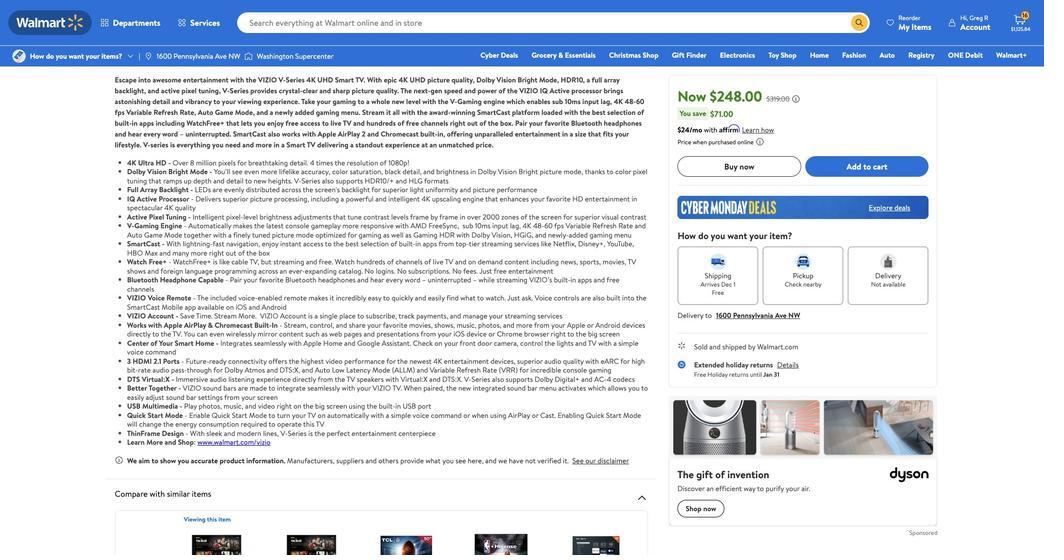 Task type: locate. For each thing, give the bounding box(es) containing it.
rate,
[[180, 107, 196, 117]]

0 vertical spatial brightness
[[437, 167, 469, 177]]

the inside - enable quick start mode to turn your tv on automatically with a simple voice command or when using airplay or cast. enabling quick start mode will change the energy consumption required to operate this tv
[[163, 419, 174, 430]]

upscaling
[[432, 194, 461, 204]]

0 horizontal spatial level
[[244, 212, 258, 222]]

1 horizontal spatial just
[[508, 293, 520, 303]]

up
[[184, 176, 192, 186]]

vision,
[[492, 230, 513, 240]]

10ms
[[565, 96, 581, 107], [475, 221, 491, 231]]

1 frame from the left
[[410, 212, 429, 222]]

tv. inside escape into awesome entertainment with the vizio v-series 4k uhd smart tv. with epic 4k uhd picture quality, dolby vision bright mode, hdr10, a full array backlight, and active pixel tuning, v-series provides crystal-clear and sharp picture quality. the next-gen speed and power of the vizio iq active processor brings astonishing detail and vibrancy to your viewing experience. take your gaming to a whole new level with the v-gaming engine which enables sub 10ms input lag, 4k 48-60 fps variable refresh rate, auto game mode, and a newly added gaming menu. stream it all with the award-winning smartcast platform loaded with the best selection of built-in apps including watchfree+ that lets you enjoy free access to live tv and hundreds of free channels right out of the box. pair your favorite bluetooth headphones and hear every word – uninterrupted. smartcast also works with apple airplay 2 and chromecast built-in, offering unparalleled entertainment in a size that fits your lifestyle. v-series is everything you need and more in a smart tv delivering a standout experience at an unmatched price.
[[356, 75, 366, 85]]

4k right pixel
[[164, 203, 173, 213]]

1 vertical spatial nw
[[789, 311, 801, 321]]

0 vertical spatial free
[[713, 288, 725, 297]]

refresh inside - future-ready connectivity offers the highest video performance for the newest 4k entertainment devices, superior audio quality with earc for high bit-rate audio pass-through for dolby atmos and dts:x, and auto low latency mode (allm) and variable refresh rate (vrr) for incredible console gaming
[[457, 365, 481, 376]]

1 vertical spatial performance
[[344, 356, 385, 367]]

48- inside - automatically makes the latest console gameplay more responsive with amd freesync,  sub 10ms input lag, 4k 48-60 fps variable refresh rate and auto game mode together with a finely tuned picture mode optimized for gaming as well as gaming hdr with dolby vision, hgig, and newly-added gaming menu
[[533, 221, 545, 231]]

1 vertical spatial tv.
[[173, 329, 182, 339]]

streaming inside - pair your favorite bluetooth headphones and hear every word – uninterrupted – while streaming vizio's built-in apps and free channels
[[497, 275, 528, 285]]

gift finder
[[672, 50, 707, 60]]

award-
[[429, 107, 451, 117]]

dts:x.
[[443, 374, 463, 385]]

of left 1080p! at the top left of page
[[380, 158, 387, 168]]

using inside - enable quick start mode to turn your tv on automatically with a simple voice command or when using airplay or cast. enabling quick start mode will change the energy consumption required to operate this tv
[[491, 410, 507, 421]]

1 vertical spatial 48-
[[533, 221, 545, 231]]

simple inside integrates seamlessly with apple home and google assistant. check on your front door camera, control the lights and tv with a simple voice command
[[619, 338, 639, 349]]

2 horizontal spatial including
[[531, 257, 559, 267]]

escape into awesome entertainment with the vizio v-series 4k uhd smart tv. with epic 4k uhd picture quality, dolby vision bright mode, hdr10, a full array backlight, and active pixel tuning, v-series provides crystal-clear and sharp picture quality. the next-gen speed and power of the vizio iq active processor brings astonishing detail and vibrancy to your viewing experience. take your gaming to a whole new level with the v-gaming engine which enables sub 10ms input lag, 4k 48-60 fps variable refresh rate, auto game mode, and a newly added gaming menu. stream it all with the award-winning smartcast platform loaded with the best selection of built-in apps including watchfree+ that lets you enjoy free access to live tv and hundreds of free channels right out of the box. pair your favorite bluetooth headphones and hear every word – uninterrupted. smartcast also works with apple airplay 2 and chromecast built-in, offering unparalleled entertainment in a size that fits your lifestyle. v-series is everything you need and more in a smart tv delivering a standout experience at an unmatched price.
[[115, 75, 645, 150]]

1 horizontal spatial big
[[588, 329, 598, 339]]

0 horizontal spatial every
[[144, 129, 161, 139]]

free for extended
[[695, 370, 707, 379]]

and left free.
[[306, 257, 317, 267]]

works
[[127, 320, 147, 330]]

1 horizontal spatial apps
[[423, 239, 437, 249]]

0 vertical spatial android
[[262, 302, 287, 312]]

for inside - automatically makes the latest console gameplay more responsive with amd freesync,  sub 10ms input lag, 4k 48-60 fps variable refresh rate and auto game mode together with a finely tuned picture mode optimized for gaming as well as gaming hdr with dolby vision, hgig, and newly-added gaming menu
[[348, 230, 357, 240]]

lag, right 2000
[[510, 221, 521, 231]]

atmos
[[245, 365, 265, 376]]

seamlessly
[[254, 338, 287, 349], [308, 383, 340, 394]]

viewing this item
[[184, 515, 231, 524]]

streaming up 'demand' on the left
[[482, 239, 513, 249]]

1 vertical spatial an
[[280, 266, 287, 276]]

2 horizontal spatial are
[[581, 293, 591, 303]]

fps inside escape into awesome entertainment with the vizio v-series 4k uhd smart tv. with epic 4k uhd picture quality, dolby vision bright mode, hdr10, a full array backlight, and active pixel tuning, v-series provides crystal-clear and sharp picture quality. the next-gen speed and power of the vizio iq active processor brings astonishing detail and vibrancy to your viewing experience. take your gaming to a whole new level with the v-gaming engine which enables sub 10ms input lag, 4k 48-60 fps variable refresh rate, auto game mode, and a newly added gaming menu. stream it all with the award-winning smartcast platform loaded with the best selection of built-in apps including watchfree+ that lets you enjoy free access to live tv and hundreds of free channels right out of the box. pair your favorite bluetooth headphones and hear every word – uninterrupted. smartcast also works with apple airplay 2 and chromecast built-in, offering unparalleled entertainment in a size that fits your lifestyle. v-series is everything you need and more in a smart tv delivering a standout experience at an unmatched price.
[[115, 107, 125, 117]]

apple inside integrates seamlessly with apple home and google assistant. check on your front door camera, control the lights and tv with a simple voice command
[[304, 338, 322, 349]]

console up instant
[[286, 221, 310, 231]]

free inside - watchfree+ is like cable tv, but streaming and free. watch hundreds of channels of live tv and on demand content including news, sports, movies, tv shows and foreign language programming across an ever-expanding catalog. no logins. no subscriptions. no fees. just free entertainment
[[494, 266, 507, 276]]

that inside you'll see even more lifelike accuracy, color saturation, black detail, and brightness in dolby vision bright picture mode, thanks to color pixel tuning that ramps up depth and detail to new heights. v-series also supports hdr10/+ and hlg formats
[[149, 176, 162, 186]]

0 horizontal spatial rate
[[483, 365, 497, 376]]

series down turn
[[288, 428, 307, 439]]

– up everything
[[180, 129, 184, 139]]

music, inside - stream, control, and share your favorite movies, shows, music, photos, and more from your apple or android devices directly to the tv. you can even wirelessly mirror content such as web pages and presentations from your ios device or chrome browser right to the big screen
[[457, 320, 477, 330]]

1 horizontal spatial content
[[505, 257, 529, 267]]

the left latest
[[254, 221, 265, 231]]

shop inside thinframe design - with sleek and modern lines, v-series is the perfect entertainment centerpiece learn more and shop : www.walmart.com/vizio
[[178, 438, 194, 448]]

smartcast
[[477, 107, 511, 117], [233, 129, 266, 139], [127, 239, 160, 249], [127, 302, 160, 312]]

1 horizontal spatial –
[[422, 275, 426, 285]]

and right visual
[[635, 221, 646, 231]]

superior left visual
[[575, 212, 600, 222]]

and left dts:x.
[[430, 374, 441, 385]]

screen inside - stream, control, and share your favorite movies, shows, music, photos, and more from your apple or android devices directly to the tv. you can even wirelessly mirror content such as web pages and presentations from your ios device or chrome browser right to the big screen
[[600, 329, 620, 339]]

delivery for not
[[876, 271, 902, 281]]

60 down product details 'icon'
[[636, 96, 645, 107]]

0 horizontal spatial across
[[259, 266, 278, 276]]

from inside with lightning-fast navigation, enjoy instant access to the best selection of built-in apps from top-tier streaming services like netflix, disney+, youtube, hbo max and many more right out of the box
[[439, 239, 454, 249]]

hdr10/+
[[365, 176, 394, 186]]

screen
[[541, 212, 562, 222], [600, 329, 620, 339], [257, 392, 278, 403], [327, 401, 347, 412]]

also inside escape into awesome entertainment with the vizio v-series 4k uhd smart tv. with epic 4k uhd picture quality, dolby vision bright mode, hdr10, a full array backlight, and active pixel tuning, v-series provides crystal-clear and sharp picture quality. the next-gen speed and power of the vizio iq active processor brings astonishing detail and vibrancy to your viewing experience. take your gaming to a whole new level with the v-gaming engine which enables sub 10ms input lag, 4k 48-60 fps variable refresh rate, auto game mode, and a newly added gaming menu. stream it all with the award-winning smartcast platform loaded with the best selection of built-in apps including watchfree+ that lets you enjoy free access to live tv and hundreds of free channels right out of the box. pair your favorite bluetooth headphones and hear every word – uninterrupted. smartcast also works with apple airplay 2 and chromecast built-in, offering unparalleled entertainment in a size that fits your lifestyle. v-series is everything you need and more in a smart tv delivering a standout experience at an unmatched price.
[[268, 129, 280, 139]]

entertainment inside - watchfree+ is like cable tv, but streaming and free. watch hundreds of channels of live tv and on demand content including news, sports, movies, tv shows and foreign language programming across an ever-expanding catalog. no logins. no subscriptions. no fees. just free entertainment
[[509, 266, 554, 276]]

when
[[693, 138, 708, 147], [472, 410, 489, 421]]

cyber monday deals image
[[678, 196, 929, 219]]

0 vertical spatial available
[[883, 280, 906, 289]]

1 horizontal spatial iq
[[540, 85, 548, 96]]

game
[[215, 107, 233, 117], [144, 230, 163, 240]]

- inside - future-ready connectivity offers the highest video performance for the newest 4k entertainment devices, superior audio quality with earc for high bit-rate audio pass-through for dolby atmos and dts:x, and auto low latency mode (allm) and variable refresh rate (vrr) for incredible console gaming
[[181, 356, 184, 367]]

1 horizontal spatial  image
[[144, 52, 153, 60]]

bit-
[[127, 365, 138, 376]]

dts
[[127, 374, 140, 385]]

the right built
[[636, 293, 647, 303]]

from left top-
[[439, 239, 454, 249]]

0 horizontal spatial word
[[162, 129, 178, 139]]

for right backlight
[[372, 185, 381, 195]]

new inside escape into awesome entertainment with the vizio v-series 4k uhd smart tv. with epic 4k uhd picture quality, dolby vision bright mode, hdr10, a full array backlight, and active pixel tuning, v-series provides crystal-clear and sharp picture quality. the next-gen speed and power of the vizio iq active processor brings astonishing detail and vibrancy to your viewing experience. take your gaming to a whole new level with the v-gaming engine which enables sub 10ms input lag, 4k 48-60 fps variable refresh rate, auto game mode, and a newly added gaming menu. stream it all with the award-winning smartcast platform loaded with the best selection of built-in apps including watchfree+ that lets you enjoy free access to live tv and hundreds of free channels right out of the box. pair your favorite bluetooth headphones and hear every word – uninterrupted. smartcast also works with apple airplay 2 and chromecast built-in, offering unparalleled entertainment in a size that fits your lifestyle. v-series is everything you need and more in a smart tv delivering a standout experience at an unmatched price.
[[392, 96, 405, 107]]

with down the vizio sound bars are made to integrate seamlessly with your vizio tv. when paired, the new integrated sound bar menu activates which allows you to easily adjust sound bar settings from your screen
[[371, 410, 384, 421]]

directly down highest
[[293, 374, 316, 385]]

0 horizontal spatial pixel
[[182, 85, 197, 96]]

game inside - automatically makes the latest console gameplay more responsive with amd freesync,  sub 10ms input lag, 4k 48-60 fps variable refresh rate and auto game mode together with a finely tuned picture mode optimized for gaming as well as gaming hdr with dolby vision, hgig, and newly-added gaming menu
[[144, 230, 163, 240]]

1 horizontal spatial directly
[[293, 374, 316, 385]]

and right pages
[[364, 329, 375, 339]]

of right zones
[[521, 212, 528, 222]]

dolby down over
[[472, 230, 490, 240]]

0 vertical spatial menu
[[615, 230, 632, 240]]

 image
[[245, 51, 253, 61]]

are right controls
[[581, 293, 591, 303]]

- inside - pair your favorite bluetooth headphones and hear every word – uninterrupted – while streaming vizio's built-in apps and free channels
[[225, 275, 228, 285]]

2 vertical spatial this
[[207, 515, 217, 524]]

more inside with lightning-fast navigation, enjoy instant access to the best selection of built-in apps from top-tier streaming services like netflix, disney+, youtube, hbo max and many more right out of the box
[[191, 248, 207, 258]]

built-
[[115, 118, 132, 128], [421, 129, 438, 139], [399, 239, 416, 249], [554, 275, 571, 285], [379, 401, 396, 412]]

0 horizontal spatial item
[[156, 16, 176, 30]]

home
[[810, 50, 829, 60], [195, 338, 214, 349], [324, 338, 343, 349]]

offers
[[269, 356, 287, 367]]

learn inside thinframe design - with sleek and modern lines, v-series is the perfect entertainment centerpiece learn more and shop : www.walmart.com/vizio
[[127, 438, 145, 448]]

also inside you'll see even more lifelike accuracy, color saturation, black detail, and brightness in dolby vision bright picture mode, thanks to color pixel tuning that ramps up depth and detail to new heights. v-series also supports hdr10/+ and hlg formats
[[322, 176, 334, 186]]

multimedia
[[142, 401, 178, 412]]

into inside escape into awesome entertainment with the vizio v-series 4k uhd smart tv. with epic 4k uhd picture quality, dolby vision bright mode, hdr10, a full array backlight, and active pixel tuning, v-series provides crystal-clear and sharp picture quality. the next-gen speed and power of the vizio iq active processor brings astonishing detail and vibrancy to your viewing experience. take your gaming to a whole new level with the v-gaming engine which enables sub 10ms input lag, 4k 48-60 fps variable refresh rate, auto game mode, and a newly added gaming menu. stream it all with the award-winning smartcast platform loaded with the best selection of built-in apps including watchfree+ that lets you enjoy free access to live tv and hundreds of free channels right out of the box. pair your favorite bluetooth headphones and hear every word – uninterrupted. smartcast also works with apple airplay 2 and chromecast built-in, offering unparalleled entertainment in a size that fits your lifestyle. v-series is everything you need and more in a smart tv delivering a standout experience at an unmatched price.
[[138, 75, 151, 85]]

1 horizontal spatial live
[[433, 257, 444, 267]]

hd
[[156, 158, 167, 168], [573, 194, 584, 204]]

big right lights
[[588, 329, 598, 339]]

easily
[[428, 293, 445, 303], [127, 392, 144, 403]]

48-
[[625, 96, 636, 107], [533, 221, 545, 231]]

escape
[[115, 75, 137, 85]]

 image for 1600
[[144, 52, 153, 60]]

1 horizontal spatial voice
[[413, 410, 429, 421]]

in inside you'll see even more lifelike accuracy, color saturation, black detail, and brightness in dolby vision bright picture mode, thanks to color pixel tuning that ramps up depth and detail to new heights. v-series also supports hdr10/+ and hlg formats
[[471, 167, 476, 177]]

video for performance
[[326, 356, 343, 367]]

1 horizontal spatial virtual:x
[[401, 374, 428, 385]]

audio
[[545, 356, 562, 367], [153, 365, 169, 376], [210, 374, 227, 385]]

enabling
[[558, 410, 585, 421]]

details
[[145, 52, 168, 64]]

mode inside - future-ready connectivity offers the highest video performance for the newest 4k entertainment devices, superior audio quality with earc for high bit-rate audio pass-through for dolby atmos and dts:x, and auto low latency mode (allm) and variable refresh rate (vrr) for incredible console gaming
[[373, 365, 391, 376]]

favorite up assistant.
[[383, 320, 408, 330]]

like inside with lightning-fast navigation, enjoy instant access to the best selection of built-in apps from top-tier streaming services like netflix, disney+, youtube, hbo max and many more right out of the box
[[541, 239, 552, 249]]

online
[[738, 138, 754, 147]]

hundreds down all
[[367, 118, 396, 128]]

free left holiday at the right
[[695, 370, 707, 379]]

learn how
[[743, 125, 775, 135]]

contrast right "tune"
[[364, 212, 390, 222]]

1 quick from the left
[[127, 410, 146, 421]]

directly inside - stream, control, and share your favorite movies, shows, music, photos, and more from your apple or android devices directly to the tv. you can even wirelessly mirror content such as web pages and presentations from your ios device or chrome browser right to the big screen
[[127, 329, 151, 339]]

and down find
[[450, 311, 461, 321]]

nw
[[229, 51, 241, 61], [789, 311, 801, 321]]

1 vertical spatial content
[[279, 329, 304, 339]]

show
[[160, 456, 176, 466]]

1 vertical spatial you
[[184, 329, 195, 339]]

 image
[[12, 50, 26, 63], [144, 52, 153, 60]]

ave
[[215, 51, 227, 61], [776, 311, 787, 321]]

1 vertical spatial refresh
[[593, 221, 617, 231]]

with inside escape into awesome entertainment with the vizio v-series 4k uhd smart tv. with epic 4k uhd picture quality, dolby vision bright mode, hdr10, a full array backlight, and active pixel tuning, v-series provides crystal-clear and sharp picture quality. the next-gen speed and power of the vizio iq active processor brings astonishing detail and vibrancy to your viewing experience. take your gaming to a whole new level with the v-gaming engine which enables sub 10ms input lag, 4k 48-60 fps variable refresh rate, auto game mode, and a newly added gaming menu. stream it all with the award-winning smartcast platform loaded with the best selection of built-in apps including watchfree+ that lets you enjoy free access to live tv and hundreds of free channels right out of the box. pair your favorite bluetooth headphones and hear every word – uninterrupted. smartcast also works with apple airplay 2 and chromecast built-in, offering unparalleled entertainment in a size that fits your lifestyle. v-series is everything you need and more in a smart tv delivering a standout experience at an unmatched price.
[[367, 75, 382, 85]]

hundreds inside escape into awesome entertainment with the vizio v-series 4k uhd smart tv. with epic 4k uhd picture quality, dolby vision bright mode, hdr10, a full array backlight, and active pixel tuning, v-series provides crystal-clear and sharp picture quality. the next-gen speed and power of the vizio iq active processor brings astonishing detail and vibrancy to your viewing experience. take your gaming to a whole new level with the v-gaming engine which enables sub 10ms input lag, 4k 48-60 fps variable refresh rate, auto game mode, and a newly added gaming menu. stream it all with the award-winning smartcast platform loaded with the best selection of built-in apps including watchfree+ that lets you enjoy free access to live tv and hundreds of free channels right out of the box. pair your favorite bluetooth headphones and hear every word – uninterrupted. smartcast also works with apple airplay 2 and chromecast built-in, offering unparalleled entertainment in a size that fits your lifestyle. v-series is everything you need and more in a smart tv delivering a standout experience at an unmatched price.
[[367, 118, 396, 128]]

selection
[[608, 107, 636, 117], [361, 239, 389, 249]]

0 horizontal spatial audio
[[153, 365, 169, 376]]

live inside escape into awesome entertainment with the vizio v-series 4k uhd smart tv. with epic 4k uhd picture quality, dolby vision bright mode, hdr10, a full array backlight, and active pixel tuning, v-series provides crystal-clear and sharp picture quality. the next-gen speed and power of the vizio iq active processor brings astonishing detail and vibrancy to your viewing experience. take your gaming to a whole new level with the v-gaming engine which enables sub 10ms input lag, 4k 48-60 fps variable refresh rate, auto game mode, and a newly added gaming menu. stream it all with the award-winning smartcast platform loaded with the best selection of built-in apps including watchfree+ that lets you enjoy free access to live tv and hundreds of free channels right out of the box. pair your favorite bluetooth headphones and hear every word – uninterrupted. smartcast also works with apple airplay 2 and chromecast built-in, offering unparalleled entertainment in a size that fits your lifestyle. v-series is everything you need and more in a smart tv delivering a standout experience at an unmatched price.
[[331, 118, 342, 128]]

bright inside you'll see even more lifelike accuracy, color saturation, black detail, and brightness in dolby vision bright picture mode, thanks to color pixel tuning that ramps up depth and detail to new heights. v-series also supports hdr10/+ and hlg formats
[[519, 167, 538, 177]]

as
[[383, 230, 390, 240], [406, 230, 412, 240], [322, 329, 328, 339]]

on for with
[[318, 410, 326, 421]]

1 color from the left
[[332, 167, 348, 177]]

movies,
[[603, 257, 627, 267], [409, 320, 433, 330]]

0 vertical spatial variable
[[126, 107, 152, 117]]

1 horizontal spatial added
[[569, 230, 588, 240]]

do for how do you want your item?
[[699, 230, 709, 242]]

lag, inside escape into awesome entertainment with the vizio v-series 4k uhd smart tv. with epic 4k uhd picture quality, dolby vision bright mode, hdr10, a full array backlight, and active pixel tuning, v-series provides crystal-clear and sharp picture quality. the next-gen speed and power of the vizio iq active processor brings astonishing detail and vibrancy to your viewing experience. take your gaming to a whole new level with the v-gaming engine which enables sub 10ms input lag, 4k 48-60 fps variable refresh rate, auto game mode, and a newly added gaming menu. stream it all with the award-winning smartcast platform loaded with the best selection of built-in apps including watchfree+ that lets you enjoy free access to live tv and hundreds of free channels right out of the box. pair your favorite bluetooth headphones and hear every word – uninterrupted. smartcast also works with apple airplay 2 and chromecast built-in, offering unparalleled entertainment in a size that fits your lifestyle. v-series is everything you need and more in a smart tv delivering a standout experience at an unmatched price.
[[601, 96, 612, 107]]

console up activates
[[563, 365, 587, 376]]

right up offering
[[450, 118, 466, 128]]

box.
[[500, 118, 514, 128]]

ios inside - stream, control, and share your favorite movies, shows, music, photos, and more from your apple or android devices directly to the tv. you can even wirelessly mirror content such as web pages and presentations from your ios device or chrome browser right to the big screen
[[454, 329, 465, 339]]

integrate
[[277, 383, 306, 394]]

31
[[774, 370, 780, 379]]

best inside escape into awesome entertainment with the vizio v-series 4k uhd smart tv. with epic 4k uhd picture quality, dolby vision bright mode, hdr10, a full array backlight, and active pixel tuning, v-series provides crystal-clear and sharp picture quality. the next-gen speed and power of the vizio iq active processor brings astonishing detail and vibrancy to your viewing experience. take your gaming to a whole new level with the v-gaming engine which enables sub 10ms input lag, 4k 48-60 fps variable refresh rate, auto game mode, and a newly added gaming menu. stream it all with the award-winning smartcast platform loaded with the best selection of built-in apps including watchfree+ that lets you enjoy free access to live tv and hundreds of free channels right out of the box. pair your favorite bluetooth headphones and hear every word – uninterrupted. smartcast also works with apple airplay 2 and chromecast built-in, offering unparalleled entertainment in a size that fits your lifestyle. v-series is everything you need and more in a smart tv delivering a standout experience at an unmatched price.
[[592, 107, 606, 117]]

1 vertical spatial input
[[493, 221, 509, 231]]

with right hdr
[[457, 230, 470, 240]]

with
[[367, 75, 382, 85], [166, 239, 181, 249], [190, 428, 205, 439]]

1 vertical spatial hd
[[573, 194, 584, 204]]

the down gameplay
[[334, 239, 344, 249]]

simple down devices
[[619, 338, 639, 349]]

hbo
[[127, 248, 143, 258]]

learn how button
[[743, 125, 775, 136]]

4k right zones
[[523, 221, 532, 231]]

experience up 1080p! at the top left of page
[[385, 140, 420, 150]]

3 no from the left
[[453, 266, 462, 276]]

out inside escape into awesome entertainment with the vizio v-series 4k uhd smart tv. with epic 4k uhd picture quality, dolby vision bright mode, hdr10, a full array backlight, and active pixel tuning, v-series provides crystal-clear and sharp picture quality. the next-gen speed and power of the vizio iq active processor brings astonishing detail and vibrancy to your viewing experience. take your gaming to a whole new level with the v-gaming engine which enables sub 10ms input lag, 4k 48-60 fps variable refresh rate, auto game mode, and a newly added gaming menu. stream it all with the award-winning smartcast platform loaded with the best selection of built-in apps including watchfree+ that lets you enjoy free access to live tv and hundreds of free channels right out of the box. pair your favorite bluetooth headphones and hear every word – uninterrupted. smartcast also works with apple airplay 2 and chromecast built-in, offering unparalleled entertainment in a size that fits your lifestyle. v-series is everything you need and more in a smart tv delivering a standout experience at an unmatched price.
[[467, 118, 478, 128]]

when inside - enable quick start mode to turn your tv on automatically with a simple voice command or when using airplay or cast. enabling quick start mode will change the energy consumption required to operate this tv
[[472, 410, 489, 421]]

1 horizontal spatial want
[[728, 230, 748, 242]]

0 horizontal spatial 60
[[545, 221, 553, 231]]

the inside integrates seamlessly with apple home and google assistant. check on your front door camera, control the lights and tv with a simple voice command
[[545, 338, 555, 349]]

0 vertical spatial check
[[785, 280, 802, 289]]

1 horizontal spatial every
[[386, 275, 403, 285]]

2 horizontal spatial tv.
[[393, 383, 402, 394]]

do for how do you want your items?
[[46, 51, 54, 61]]

the left next-
[[401, 85, 412, 96]]

sold
[[695, 342, 708, 352]]

detail inside escape into awesome entertainment with the vizio v-series 4k uhd smart tv. with epic 4k uhd picture quality, dolby vision bright mode, hdr10, a full array backlight, and active pixel tuning, v-series provides crystal-clear and sharp picture quality. the next-gen speed and power of the vizio iq active processor brings astonishing detail and vibrancy to your viewing experience. take your gaming to a whole new level with the v-gaming engine which enables sub 10ms input lag, 4k 48-60 fps variable refresh rate, auto game mode, and a newly added gaming menu. stream it all with the award-winning smartcast platform loaded with the best selection of built-in apps including watchfree+ that lets you enjoy free access to live tv and hundreds of free channels right out of the box. pair your favorite bluetooth headphones and hear every word – uninterrupted. smartcast also works with apple airplay 2 and chromecast built-in, offering unparalleled entertainment in a size that fits your lifestyle. v-series is everything you need and more in a smart tv delivering a standout experience at an unmatched price.
[[152, 96, 170, 107]]

word inside escape into awesome entertainment with the vizio v-series 4k uhd smart tv. with epic 4k uhd picture quality, dolby vision bright mode, hdr10, a full array backlight, and active pixel tuning, v-series provides crystal-clear and sharp picture quality. the next-gen speed and power of the vizio iq active processor brings astonishing detail and vibrancy to your viewing experience. take your gaming to a whole new level with the v-gaming engine which enables sub 10ms input lag, 4k 48-60 fps variable refresh rate, auto game mode, and a newly added gaming menu. stream it all with the award-winning smartcast platform loaded with the best selection of built-in apps including watchfree+ that lets you enjoy free access to live tv and hundreds of free channels right out of the box. pair your favorite bluetooth headphones and hear every word – uninterrupted. smartcast also works with apple airplay 2 and chromecast built-in, offering unparalleled entertainment in a size that fits your lifestyle. v-series is everything you need and more in a smart tv delivering a standout experience at an unmatched price.
[[162, 129, 178, 139]]

in up 4k ultra hd - over 8 million pixels for breathtaking detail. 4 times the resolution of 1080p!
[[274, 140, 280, 150]]

and left active
[[148, 85, 159, 96]]

0 vertical spatial which
[[507, 96, 525, 107]]

word up series
[[162, 129, 178, 139]]

word inside - pair your favorite bluetooth headphones and hear every word – uninterrupted – while streaming vizio's built-in apps and free channels
[[405, 275, 421, 285]]

2 start from the left
[[232, 410, 247, 421]]

is down fast
[[213, 257, 218, 267]]

watch right free.
[[335, 257, 355, 267]]

verified
[[538, 456, 562, 466]]

- automatically makes the latest console gameplay more responsive with amd freesync,  sub 10ms input lag, 4k 48-60 fps variable refresh rate and auto game mode together with a finely tuned picture mode optimized for gaming as well as gaming hdr with dolby vision, hgig, and newly-added gaming menu
[[127, 221, 646, 240]]

1 horizontal spatial bar
[[528, 383, 538, 394]]

0 vertical spatial performance
[[497, 185, 538, 195]]

gaming left hdr
[[414, 230, 438, 240]]

- inside - stream, control, and share your favorite movies, shows, music, photos, and more from your apple or android devices directly to the tv. you can even wirelessly mirror content such as web pages and presentations from your ios device or chrome browser right to the big screen
[[280, 320, 282, 330]]

2 contrast from the left
[[621, 212, 647, 222]]

rate inside - future-ready connectivity offers the highest video performance for the newest 4k entertainment devices, superior audio quality with earc for high bit-rate audio pass-through for dolby atmos and dts:x, and auto low latency mode (allm) and variable refresh rate (vrr) for incredible console gaming
[[483, 365, 497, 376]]

voice inside - the included voice-enabled remote makes it incredibly easy to quickly and easily find what to watch. just ask. voice controls are also built into the smartcast mobile app available on ios and android
[[535, 293, 552, 303]]

more inside - stream, control, and share your favorite movies, shows, music, photos, and more from your apple or android devices directly to the tv. you can even wirelessly mirror content such as web pages and presentations from your ios device or chrome browser right to the big screen
[[516, 320, 533, 330]]

affirm image
[[720, 124, 741, 133]]

delivery to 1600 pennsylvania ave nw
[[678, 311, 801, 321]]

uninterrupted
[[428, 275, 472, 285]]

hear inside escape into awesome entertainment with the vizio v-series 4k uhd smart tv. with epic 4k uhd picture quality, dolby vision bright mode, hdr10, a full array backlight, and active pixel tuning, v-series provides crystal-clear and sharp picture quality. the next-gen speed and power of the vizio iq active processor brings astonishing detail and vibrancy to your viewing experience. take your gaming to a whole new level with the v-gaming engine which enables sub 10ms input lag, 4k 48-60 fps variable refresh rate, auto game mode, and a newly added gaming menu. stream it all with the award-winning smartcast platform loaded with the best selection of built-in apps including watchfree+ that lets you enjoy free access to live tv and hundreds of free channels right out of the box. pair your favorite bluetooth headphones and hear every word – uninterrupted. smartcast also works with apple airplay 2 and chromecast built-in, offering unparalleled entertainment in a size that fits your lifestyle. v-series is everything you need and more in a smart tv delivering a standout experience at an unmatched price.
[[128, 129, 142, 139]]

registry
[[909, 50, 935, 60]]

home down works with apple airplay & chromecast built-in
[[195, 338, 214, 349]]

using down speakers at the left of page
[[349, 401, 365, 412]]

with inside thinframe design - with sleek and modern lines, v-series is the perfect entertainment centerpiece learn more and shop : www.walmart.com/vizio
[[190, 428, 205, 439]]

1 horizontal spatial mode,
[[540, 75, 559, 85]]

selection inside with lightning-fast navigation, enjoy instant access to the best selection of built-in apps from top-tier streaming services like netflix, disney+, youtube, hbo max and many more right out of the box
[[361, 239, 389, 249]]

tcl 50" class 4-series 4k uhd hdr smart roku tv - 50s451 image
[[379, 524, 433, 556]]

1 vertical spatial movies,
[[409, 320, 433, 330]]

your right turn
[[292, 410, 306, 421]]

1 horizontal spatial account
[[280, 311, 307, 321]]

you inside the vizio sound bars are made to integrate seamlessly with your vizio tv. when paired, the new integrated sound bar menu activates which allows you to easily adjust sound bar settings from your screen
[[629, 383, 640, 394]]

0 vertical spatial supports
[[336, 176, 363, 186]]

gaming inside - automatically makes the latest console gameplay more responsive with amd freesync,  sub 10ms input lag, 4k 48-60 fps variable refresh rate and auto game mode together with a finely tuned picture mode optimized for gaming as well as gaming hdr with dolby vision, hgig, and newly-added gaming menu
[[414, 230, 438, 240]]

apps down sports,
[[578, 275, 592, 285]]

vision up the array
[[147, 167, 167, 177]]

the right offers
[[289, 356, 299, 367]]

cyber deals
[[481, 50, 518, 60]]

1 horizontal spatial refresh
[[457, 365, 481, 376]]

1 horizontal spatial quality
[[563, 356, 584, 367]]

refresh inside - automatically makes the latest console gameplay more responsive with amd freesync,  sub 10ms input lag, 4k 48-60 fps variable refresh rate and auto game mode together with a finely tuned picture mode optimized for gaming as well as gaming hdr with dolby vision, hgig, and newly-added gaming menu
[[593, 221, 617, 231]]

this right viewing
[[207, 515, 217, 524]]

2 horizontal spatial new
[[459, 383, 471, 394]]

0 vertical spatial by
[[431, 212, 438, 222]]

makes inside - the included voice-enabled remote makes it incredibly easy to quickly and easily find what to watch. just ask. voice controls are also built into the smartcast mobile app available on ios and android
[[309, 293, 328, 303]]

mode up modern
[[249, 410, 267, 421]]

0 horizontal spatial command
[[145, 347, 176, 358]]

 image for how
[[12, 50, 26, 63]]

gaming down "tune"
[[359, 230, 382, 240]]

refresh
[[154, 107, 178, 117], [593, 221, 617, 231], [457, 365, 481, 376]]

toy shop link
[[764, 50, 802, 61]]

mode, up lets
[[235, 107, 255, 117]]

2 usb from the left
[[403, 401, 416, 412]]

$71.00
[[711, 108, 734, 119]]

0 horizontal spatial nw
[[229, 51, 241, 61]]

device
[[467, 329, 487, 339]]

0 vertical spatial watchfree+
[[187, 118, 225, 128]]

with right works
[[302, 129, 316, 139]]

accurate
[[191, 456, 218, 466]]

item up details
[[156, 16, 176, 30]]

your inside - delivers superior picture processing, including a powerful and intelligent 4k upscaling engine that enhances your favorite hd entertainment in spectacular 4k quality
[[531, 194, 545, 204]]

0 horizontal spatial  image
[[12, 50, 26, 63]]

added
[[295, 107, 314, 117], [569, 230, 588, 240]]

1 horizontal spatial available
[[883, 280, 906, 289]]

just inside - watchfree+ is like cable tv, but streaming and free. watch hundreds of channels of live tv and on demand content including news, sports, movies, tv shows and foreign language programming across an ever-expanding catalog. no logins. no subscriptions. no fees. just free entertainment
[[480, 266, 492, 276]]

performance inside - future-ready connectivity offers the highest video performance for the newest 4k entertainment devices, superior audio quality with earc for high bit-rate audio pass-through for dolby atmos and dts:x, and auto low latency mode (allm) and variable refresh rate (vrr) for incredible console gaming
[[344, 356, 385, 367]]

0 vertical spatial access
[[300, 118, 321, 128]]

astonishing
[[115, 96, 151, 107]]

quick up sleek
[[212, 410, 230, 421]]

0 horizontal spatial uhd
[[318, 75, 333, 85]]

dolby inside - automatically makes the latest console gameplay more responsive with amd freesync,  sub 10ms input lag, 4k 48-60 fps variable refresh rate and auto game mode together with a finely tuned picture mode optimized for gaming as well as gaming hdr with dolby vision, hgig, and newly-added gaming menu
[[472, 230, 490, 240]]

front
[[460, 338, 476, 349]]

added inside - automatically makes the latest console gameplay more responsive with amd freesync,  sub 10ms input lag, 4k 48-60 fps variable refresh rate and auto game mode together with a finely tuned picture mode optimized for gaming as well as gaming hdr with dolby vision, hgig, and newly-added gaming menu
[[569, 230, 588, 240]]

learn more about strikethrough prices image
[[792, 95, 801, 103]]

access
[[300, 118, 321, 128], [303, 239, 324, 249]]

Walmart Site-Wide search field
[[237, 12, 870, 33]]

incredibly
[[336, 293, 366, 303]]

or right port
[[464, 410, 470, 421]]

screen up perfect
[[327, 401, 347, 412]]

2 horizontal spatial smart
[[335, 75, 354, 85]]

the inside - the included voice-enabled remote makes it incredibly easy to quickly and easily find what to watch. just ask. voice controls are also built into the smartcast mobile app available on ios and android
[[636, 293, 647, 303]]

1 vertical spatial stream
[[214, 311, 237, 321]]

the left newest in the bottom of the page
[[398, 356, 408, 367]]

level inside escape into awesome entertainment with the vizio v-series 4k uhd smart tv. with epic 4k uhd picture quality, dolby vision bright mode, hdr10, a full array backlight, and active pixel tuning, v-series provides crystal-clear and sharp picture quality. the next-gen speed and power of the vizio iq active processor brings astonishing detail and vibrancy to your viewing experience. take your gaming to a whole new level with the v-gaming engine which enables sub 10ms input lag, 4k 48-60 fps variable refresh rate, auto game mode, and a newly added gaming menu. stream it all with the award-winning smartcast platform loaded with the best selection of built-in apps including watchfree+ that lets you enjoy free access to live tv and hundreds of free channels right out of the box. pair your favorite bluetooth headphones and hear every word – uninterrupted. smartcast also works with apple airplay 2 and chromecast built-in, offering unparalleled entertainment in a size that fits your lifestyle. v-series is everything you need and more in a smart tv delivering a standout experience at an unmatched price.
[[406, 96, 421, 107]]

speed
[[444, 85, 463, 96]]

0 horizontal spatial hear
[[128, 129, 142, 139]]

auto inside escape into awesome entertainment with the vizio v-series 4k uhd smart tv. with epic 4k uhd picture quality, dolby vision bright mode, hdr10, a full array backlight, and active pixel tuning, v-series provides crystal-clear and sharp picture quality. the next-gen speed and power of the vizio iq active processor brings astonishing detail and vibrancy to your viewing experience. take your gaming to a whole new level with the v-gaming engine which enables sub 10ms input lag, 4k 48-60 fps variable refresh rate, auto game mode, and a newly added gaming menu. stream it all with the award-winning smartcast platform loaded with the best selection of built-in apps including watchfree+ that lets you enjoy free access to live tv and hundreds of free channels right out of the box. pair your favorite bluetooth headphones and hear every word – uninterrupted. smartcast also works with apple airplay 2 and chromecast built-in, offering unparalleled entertainment in a size that fits your lifestyle. v-series is everything you need and more in a smart tv delivering a standout experience at an unmatched price.
[[198, 107, 213, 117]]

buy now
[[725, 161, 755, 172]]

0 horizontal spatial lag,
[[510, 221, 521, 231]]

payments,
[[417, 311, 448, 321]]

variable inside - automatically makes the latest console gameplay more responsive with amd freesync,  sub 10ms input lag, 4k 48-60 fps variable refresh rate and auto game mode together with a finely tuned picture mode optimized for gaming as well as gaming hdr with dolby vision, hgig, and newly-added gaming menu
[[566, 221, 591, 231]]

live inside - watchfree+ is like cable tv, but streaming and free. watch hundreds of channels of live tv and on demand content including news, sports, movies, tv shows and foreign language programming across an ever-expanding catalog. no logins. no subscriptions. no fees. just free entertainment
[[433, 257, 444, 267]]

0 horizontal spatial home
[[195, 338, 214, 349]]

right left cable
[[209, 248, 224, 258]]

full array backlight - leds are evenly distributed across the screen's backlight for superior light uniformity and picture performance
[[127, 185, 538, 195]]

contrast right visual
[[621, 212, 647, 222]]

works with apple airplay & chromecast built-in
[[127, 320, 278, 330]]

at
[[422, 140, 428, 150]]

in down astonishing
[[132, 118, 138, 128]]

you down 'uninterrupted.'
[[212, 140, 224, 150]]

1 horizontal spatial variable
[[430, 365, 455, 376]]

tuning
[[127, 176, 147, 186]]

channels right the "logins."
[[396, 257, 423, 267]]

greg
[[970, 13, 983, 22]]

loaded
[[542, 107, 563, 117]]

4k inside - future-ready connectivity offers the highest video performance for the newest 4k entertainment devices, superior audio quality with earc for high bit-rate audio pass-through for dolby atmos and dts:x, and auto low latency mode (allm) and variable refresh rate (vrr) for incredible console gaming
[[434, 356, 442, 367]]

and inside with lightning-fast navigation, enjoy instant access to the best selection of built-in apps from top-tier streaming services like netflix, disney+, youtube, hbo max and many more right out of the box
[[160, 248, 171, 258]]

0 vertical spatial new
[[392, 96, 405, 107]]

it inside escape into awesome entertainment with the vizio v-series 4k uhd smart tv. with epic 4k uhd picture quality, dolby vision bright mode, hdr10, a full array backlight, and active pixel tuning, v-series provides crystal-clear and sharp picture quality. the next-gen speed and power of the vizio iq active processor brings astonishing detail and vibrancy to your viewing experience. take your gaming to a whole new level with the v-gaming engine which enables sub 10ms input lag, 4k 48-60 fps variable refresh rate, auto game mode, and a newly added gaming menu. stream it all with the award-winning smartcast platform loaded with the best selection of built-in apps including watchfree+ that lets you enjoy free access to live tv and hundreds of free channels right out of the box. pair your favorite bluetooth headphones and hear every word – uninterrupted. smartcast also works with apple airplay 2 and chromecast built-in, offering unparalleled entertainment in a size that fits your lifestyle. v-series is everything you need and more in a smart tv delivering a standout experience at an unmatched price.
[[386, 107, 391, 117]]

in inside with lightning-fast navigation, enjoy instant access to the best selection of built-in apps from top-tier streaming services like netflix, disney+, youtube, hbo max and many more right out of the box
[[416, 239, 421, 249]]

even inside you'll see even more lifelike accuracy, color saturation, black detail, and brightness in dolby vision bright picture mode, thanks to color pixel tuning that ramps up depth and detail to new heights. v-series also supports hdr10/+ and hlg formats
[[244, 167, 259, 177]]

the up unparalleled
[[488, 118, 499, 128]]

fees.
[[464, 266, 478, 276]]

backlight
[[342, 185, 370, 195]]

bright inside escape into awesome entertainment with the vizio v-series 4k uhd smart tv. with epic 4k uhd picture quality, dolby vision bright mode, hdr10, a full array backlight, and active pixel tuning, v-series provides crystal-clear and sharp picture quality. the next-gen speed and power of the vizio iq active processor brings astonishing detail and vibrancy to your viewing experience. take your gaming to a whole new level with the v-gaming engine which enables sub 10ms input lag, 4k 48-60 fps variable refresh rate, auto game mode, and a newly added gaming menu. stream it all with the award-winning smartcast platform loaded with the best selection of built-in apps including watchfree+ that lets you enjoy free access to live tv and hundreds of free channels right out of the box. pair your favorite bluetooth headphones and hear every word – uninterrupted. smartcast also works with apple airplay 2 and chromecast built-in, offering unparalleled entertainment in a size that fits your lifestyle. v-series is everything you need and more in a smart tv delivering a standout experience at an unmatched price.
[[518, 75, 538, 85]]

enables
[[527, 96, 551, 107]]

into right built
[[623, 293, 635, 303]]

1 vertical spatial &
[[208, 320, 213, 330]]

intent image for pickup image
[[795, 254, 812, 270]]

2 watch from the left
[[335, 257, 355, 267]]

spectacular
[[127, 203, 163, 213]]

series inside thinframe design - with sleek and modern lines, v-series is the perfect entertainment centerpiece learn more and shop : www.walmart.com/vizio
[[288, 428, 307, 439]]

0 vertical spatial makes
[[233, 221, 253, 231]]

depth
[[193, 176, 212, 186]]

mode
[[296, 230, 314, 240]]

hear inside - pair your favorite bluetooth headphones and hear every word – uninterrupted – while streaming vizio's built-in apps and free channels
[[371, 275, 384, 285]]

built- down dts virtual:x - immersive audio listening experience directly from the tv speakers with virtual:x and dts:x. v-series also supports dolby digital+ and ac-4 codecs
[[379, 401, 396, 412]]

with down intelligent
[[213, 230, 227, 240]]

favorite down loaded
[[545, 118, 570, 128]]

your up voice- at the bottom
[[244, 275, 258, 285]]

0 horizontal spatial just
[[480, 266, 492, 276]]

viewing this item row
[[115, 515, 1045, 556]]

rate up the "youtube,"
[[619, 221, 633, 231]]

1 vertical spatial channels
[[396, 257, 423, 267]]

need
[[225, 140, 241, 150]]

account up 'debit'
[[961, 21, 991, 32]]

0 horizontal spatial detail
[[152, 96, 170, 107]]

tv inside integrates seamlessly with apple home and google assistant. check on your front door camera, control the lights and tv with a simple voice command
[[588, 338, 597, 349]]

apps inside escape into awesome entertainment with the vizio v-series 4k uhd smart tv. with epic 4k uhd picture quality, dolby vision bright mode, hdr10, a full array backlight, and active pixel tuning, v-series provides crystal-clear and sharp picture quality. the next-gen speed and power of the vizio iq active processor brings astonishing detail and vibrancy to your viewing experience. take your gaming to a whole new level with the v-gaming engine which enables sub 10ms input lag, 4k 48-60 fps variable refresh rate, auto game mode, and a newly added gaming menu. stream it all with the award-winning smartcast platform loaded with the best selection of built-in apps including watchfree+ that lets you enjoy free access to live tv and hundreds of free channels right out of the box. pair your favorite bluetooth headphones and hear every word – uninterrupted. smartcast also works with apple airplay 2 and chromecast built-in, offering unparalleled entertainment in a size that fits your lifestyle. v-series is everything you need and more in a smart tv delivering a standout experience at an unmatched price.
[[139, 118, 154, 128]]

1 vertical spatial seamlessly
[[308, 383, 340, 394]]

voice-
[[239, 293, 258, 303]]

v- up ultra
[[143, 140, 150, 150]]

how for how do you want your items?
[[30, 51, 44, 61]]

16
[[1023, 11, 1029, 20]]

0 vertical spatial smart
[[335, 75, 354, 85]]

3 start from the left
[[606, 410, 622, 421]]

watch down smartcast -
[[127, 257, 147, 267]]

v- right heights.
[[294, 176, 302, 186]]

hi, greg r account
[[961, 13, 991, 32]]

check inside 'pickup check nearby'
[[785, 280, 802, 289]]

find
[[447, 293, 459, 303]]

0 horizontal spatial experience
[[257, 374, 291, 385]]

how for how do you want your item?
[[678, 230, 696, 242]]

1 vertical spatial access
[[303, 239, 324, 249]]

ac-
[[595, 374, 607, 385]]

1 horizontal spatial you
[[680, 108, 691, 119]]

check inside integrates seamlessly with apple home and google assistant. check on your front door camera, control the lights and tv with a simple voice command
[[413, 338, 433, 349]]

0 vertical spatial the
[[401, 85, 412, 96]]

vizio down shows
[[127, 293, 146, 303]]

search icon image
[[856, 19, 864, 27]]

brightness up tuned at the left top
[[260, 212, 292, 222]]

toy shop
[[769, 50, 797, 60]]

0 vertical spatial apps
[[139, 118, 154, 128]]

2 horizontal spatial airplay
[[508, 410, 530, 421]]

1 horizontal spatial brightness
[[437, 167, 469, 177]]

0 vertical spatial do
[[46, 51, 54, 61]]

0 horizontal spatial movies,
[[409, 320, 433, 330]]

live
[[331, 118, 342, 128], [433, 257, 444, 267]]

entertainment
[[183, 75, 229, 85], [515, 129, 561, 139], [585, 194, 630, 204], [509, 266, 554, 276], [444, 356, 489, 367], [352, 428, 397, 439]]

in inside - delivers superior picture processing, including a powerful and intelligent 4k upscaling engine that enhances your favorite hd entertainment in spectacular 4k quality
[[632, 194, 638, 204]]

available inside the delivery not available
[[883, 280, 906, 289]]

dolby up bars
[[225, 365, 243, 376]]

0 horizontal spatial available
[[198, 302, 224, 312]]

mode,
[[540, 75, 559, 85], [235, 107, 255, 117]]

free down next-
[[406, 118, 419, 128]]

0 horizontal spatial contrast
[[364, 212, 390, 222]]

0 horizontal spatial quick
[[127, 410, 146, 421]]

0 horizontal spatial shop
[[178, 438, 194, 448]]

2 voice from the left
[[535, 293, 552, 303]]

input down processor
[[583, 96, 599, 107]]

bluetooth down watch free+ at left
[[127, 275, 158, 285]]

1 horizontal spatial music,
[[457, 320, 477, 330]]

as inside - stream, control, and share your favorite movies, shows, music, photos, and more from your apple or android devices directly to the tv. you can even wirelessly mirror content such as web pages and presentations from your ios device or chrome browser right to the big screen
[[322, 329, 328, 339]]

one debit link
[[944, 50, 988, 61]]

also
[[268, 129, 280, 139], [322, 176, 334, 186], [593, 293, 605, 303], [492, 374, 504, 385]]

frame
[[410, 212, 429, 222], [440, 212, 458, 222]]

across inside - watchfree+ is like cable tv, but streaming and free. watch hundreds of channels of live tv and on demand content including news, sports, movies, tv shows and foreign language programming across an ever-expanding catalog. no logins. no subscriptions. no fees. just free entertainment
[[259, 266, 278, 276]]

48- down product details 'icon'
[[625, 96, 636, 107]]

1 vertical spatial even
[[210, 329, 224, 339]]

active up pixel
[[137, 194, 157, 204]]

picture up whole
[[352, 85, 375, 96]]

0 vertical spatial video
[[326, 356, 343, 367]]

0 vertical spatial level
[[406, 96, 421, 107]]

entertainment up we aim to show you accurate product information. manufacturers, suppliers and others provide what you see here, and we have not verified it. see our disclaimer
[[352, 428, 397, 439]]

seamlessly down low
[[308, 383, 340, 394]]

that left fits
[[588, 129, 602, 139]]

and right 'sold'
[[710, 342, 721, 352]]

|
[[139, 51, 140, 61]]

bluetooth headphone capable
[[127, 275, 224, 285]]

with down stream,
[[288, 338, 302, 349]]

1 vertical spatial hear
[[371, 275, 384, 285]]

sound right adjust
[[166, 392, 185, 403]]

engine inside - delivers superior picture processing, including a powerful and intelligent 4k upscaling engine that enhances your favorite hd entertainment in spectacular 4k quality
[[463, 194, 484, 204]]



Task type: describe. For each thing, give the bounding box(es) containing it.
together
[[184, 230, 212, 240]]

on for big
[[294, 401, 302, 412]]

2 uhd from the left
[[410, 75, 426, 85]]

available inside - the included voice-enabled remote makes it incredibly easy to quickly and easily find what to watch. just ask. voice controls are also built into the smartcast mobile app available on ios and android
[[198, 302, 224, 312]]

or left devices
[[587, 320, 594, 330]]

intelligent
[[389, 194, 420, 204]]

intent image for shipping image
[[710, 254, 727, 270]]

1 voice from the left
[[148, 293, 165, 303]]

built-
[[254, 320, 272, 330]]

variable inside escape into awesome entertainment with the vizio v-series 4k uhd smart tv. with epic 4k uhd picture quality, dolby vision bright mode, hdr10, a full array backlight, and active pixel tuning, v-series provides crystal-clear and sharp picture quality. the next-gen speed and power of the vizio iq active processor brings astonishing detail and vibrancy to your viewing experience. take your gaming to a whole new level with the v-gaming engine which enables sub 10ms input lag, 4k 48-60 fps variable refresh rate, auto game mode, and a newly added gaming menu. stream it all with the award-winning smartcast platform loaded with the best selection of built-in apps including watchfree+ that lets you enjoy free access to live tv and hundreds of free channels right out of the box. pair your favorite bluetooth headphones and hear every word – uninterrupted. smartcast also works with apple airplay 2 and chromecast built-in, offering unparalleled entertainment in a size that fits your lifestyle. v-series is everything you need and more in a smart tv delivering a standout experience at an unmatched price.
[[126, 107, 152, 117]]

easily inside the vizio sound bars are made to integrate seamlessly with your vizio tv. when paired, the new integrated sound bar menu activates which allows you to easily adjust sound bar settings from your screen
[[127, 392, 144, 403]]

youtube,
[[607, 239, 634, 249]]

we aim to show you accurate product information. manufacturers, suppliers and others provide what you see here, and we have not verified it. see our disclaimer
[[127, 456, 630, 466]]

and up camera,
[[503, 320, 515, 330]]

2 no from the left
[[397, 266, 407, 276]]

input inside - automatically makes the latest console gameplay more responsive with amd freesync,  sub 10ms input lag, 4k 48-60 fps variable refresh rate and auto game mode together with a finely tuned picture mode optimized for gaming as well as gaming hdr with dolby vision, hgig, and newly-added gaming menu
[[493, 221, 509, 231]]

backlight,
[[115, 85, 146, 96]]

your down the latency
[[357, 383, 371, 394]]

0 horizontal spatial brightness
[[260, 212, 292, 222]]

more inside escape into awesome entertainment with the vizio v-series 4k uhd smart tv. with epic 4k uhd picture quality, dolby vision bright mode, hdr10, a full array backlight, and active pixel tuning, v-series provides crystal-clear and sharp picture quality. the next-gen speed and power of the vizio iq active processor brings astonishing detail and vibrancy to your viewing experience. take your gaming to a whole new level with the v-gaming engine which enables sub 10ms input lag, 4k 48-60 fps variable refresh rate, auto game mode, and a newly added gaming menu. stream it all with the award-winning smartcast platform loaded with the best selection of built-in apps including watchfree+ that lets you enjoy free access to live tv and hundreds of free channels right out of the box. pair your favorite bluetooth headphones and hear every word – uninterrupted. smartcast also works with apple airplay 2 and chromecast built-in, offering unparalleled entertainment in a size that fits your lifestyle. v-series is everything you need and more in a smart tv delivering a standout experience at an unmatched price.
[[256, 140, 272, 150]]

watchfree+ inside escape into awesome entertainment with the vizio v-series 4k uhd smart tv. with epic 4k uhd picture quality, dolby vision bright mode, hdr10, a full array backlight, and active pixel tuning, v-series provides crystal-clear and sharp picture quality. the next-gen speed and power of the vizio iq active processor brings astonishing detail and vibrancy to your viewing experience. take your gaming to a whole new level with the v-gaming engine which enables sub 10ms input lag, 4k 48-60 fps variable refresh rate, auto game mode, and a newly added gaming menu. stream it all with the award-winning smartcast platform loaded with the best selection of built-in apps including watchfree+ that lets you enjoy free access to live tv and hundreds of free channels right out of the box. pair your favorite bluetooth headphones and hear every word – uninterrupted. smartcast also works with apple airplay 2 and chromecast built-in, offering unparalleled entertainment in a size that fits your lifestyle. v-series is everything you need and more in a smart tv delivering a standout experience at an unmatched price.
[[187, 118, 225, 128]]

now $248.00
[[678, 86, 763, 106]]

a left size
[[570, 129, 574, 139]]

of down well
[[387, 257, 394, 267]]

hdr10,
[[561, 75, 585, 85]]

0 horizontal spatial bar
[[186, 392, 196, 403]]

access inside escape into awesome entertainment with the vizio v-series 4k uhd smart tv. with epic 4k uhd picture quality, dolby vision bright mode, hdr10, a full array backlight, and active pixel tuning, v-series provides crystal-clear and sharp picture quality. the next-gen speed and power of the vizio iq active processor brings astonishing detail and vibrancy to your viewing experience. take your gaming to a whole new level with the v-gaming engine which enables sub 10ms input lag, 4k 48-60 fps variable refresh rate, auto game mode, and a newly added gaming menu. stream it all with the award-winning smartcast platform loaded with the best selection of built-in apps including watchfree+ that lets you enjoy free access to live tv and hundreds of free channels right out of the box. pair your favorite bluetooth headphones and hear every word – uninterrupted. smartcast also works with apple airplay 2 and chromecast built-in, offering unparalleled entertainment in a size that fits your lifestyle. v-series is everything you need and more in a smart tv delivering a standout experience at an unmatched price.
[[300, 118, 321, 128]]

0 horizontal spatial pennsylvania
[[174, 51, 213, 61]]

built- inside with lightning-fast navigation, enjoy instant access to the best selection of built-in apps from top-tier streaming services like netflix, disney+, youtube, hbo max and many more right out of the box
[[399, 239, 416, 249]]

10ms inside - automatically makes the latest console gameplay more responsive with amd freesync,  sub 10ms input lag, 4k 48-60 fps variable refresh rate and auto game mode together with a finely tuned picture mode optimized for gaming as well as gaming hdr with dolby vision, hgig, and newly-added gaming menu
[[475, 221, 491, 231]]

of down all
[[398, 118, 405, 128]]

& inside "link"
[[559, 50, 564, 60]]

and right lights
[[576, 338, 587, 349]]

but
[[261, 257, 272, 267]]

from down payments,
[[421, 329, 436, 339]]

0 vertical spatial across
[[282, 185, 301, 195]]

are inside the vizio sound bars are made to integrate seamlessly with your vizio tv. when paired, the new integrated sound bar menu activates which allows you to easily adjust sound bar settings from your screen
[[238, 383, 248, 394]]

simple inside - enable quick start mode to turn your tv on automatically with a simple voice command or when using airplay or cast. enabling quick start mode will change the energy consumption required to operate this tv
[[391, 410, 411, 421]]

into inside - the included voice-enabled remote makes it incredibly easy to quickly and easily find what to watch. just ask. voice controls are also built into the smartcast mobile app available on ios and android
[[623, 293, 635, 303]]

and left the share on the left
[[336, 320, 347, 330]]

walmart image
[[17, 14, 84, 31]]

vizio voice remote
[[127, 293, 191, 303]]

item for viewing this item
[[219, 515, 231, 524]]

shop for christmas shop
[[643, 50, 659, 60]]

0 vertical spatial ave
[[215, 51, 227, 61]]

on for front
[[435, 338, 443, 349]]

on inside - the included voice-enabled remote makes it incredibly easy to quickly and easily find what to watch. just ask. voice controls are also built into the smartcast mobile app available on ios and android
[[226, 302, 234, 312]]

- the included voice-enabled remote makes it incredibly easy to quickly and easily find what to watch. just ask. voice controls are also built into the smartcast mobile app available on ios and android
[[127, 293, 647, 312]]

your right take
[[317, 96, 331, 107]]

latest
[[266, 221, 284, 231]]

$1,125.84
[[1012, 25, 1031, 33]]

1 watch from the left
[[127, 257, 147, 267]]

finely
[[233, 230, 251, 240]]

built- up lifestyle.
[[115, 118, 132, 128]]

with left similar
[[150, 488, 165, 500]]

headphones inside - pair your favorite bluetooth headphones and hear every word – uninterrupted – while streaming vizio's built-in apps and free channels
[[318, 275, 356, 285]]

including inside - watchfree+ is like cable tv, but streaming and free. watch hundreds of channels of live tv and on demand content including news, sports, movies, tv shows and foreign language programming across an ever-expanding catalog. no logins. no subscriptions. no fees. just free entertainment
[[531, 257, 559, 267]]

this inside - enable quick start mode to turn your tv on automatically with a simple voice command or when using airplay or cast. enabling quick start mode will change the energy consumption required to operate this tv
[[303, 419, 315, 430]]

picture up 2000
[[473, 185, 495, 195]]

and down quality,
[[465, 85, 476, 96]]

control
[[521, 338, 543, 349]]

watchfree+ inside - watchfree+ is like cable tv, but streaming and free. watch hundreds of channels of live tv and on demand content including news, sports, movies, tv shows and foreign language programming across an ever-expanding catalog. no logins. no subscriptions. no fees. just free entertainment
[[173, 257, 211, 267]]

0 vertical spatial when
[[693, 138, 708, 147]]

it inside - the included voice-enabled remote makes it incredibly easy to quickly and easily find what to watch. just ask. voice controls are also built into the smartcast mobile app available on ios and android
[[330, 293, 334, 303]]

1 horizontal spatial 1600
[[717, 311, 732, 321]]

is right stream,
[[308, 311, 313, 321]]

auto inside - future-ready connectivity offers the highest video performance for the newest 4k entertainment devices, superior audio quality with earc for high bit-rate audio pass-through for dolby atmos and dts:x, and auto low latency mode (allm) and variable refresh rate (vrr) for incredible console gaming
[[315, 365, 330, 376]]

onn. 55" class 4k uhd (2160p) led roku smart tv hdr (100012586) image
[[569, 524, 623, 556]]

and down top-
[[455, 257, 467, 267]]

1 vertical spatial experience
[[257, 374, 291, 385]]

0 vertical spatial mode,
[[540, 75, 559, 85]]

a left standout
[[350, 140, 354, 150]]

with inside with lightning-fast navigation, enjoy instant access to the best selection of built-in apps from top-tier streaming services like netflix, disney+, youtube, hbo max and many more right out of the box
[[166, 239, 181, 249]]

add to cart
[[847, 161, 888, 172]]

through
[[187, 365, 212, 376]]

tv down menu.
[[343, 118, 352, 128]]

1 vertical spatial music,
[[224, 401, 244, 412]]

the down processor
[[580, 107, 591, 117]]

compare with similar items image
[[636, 492, 649, 504]]

smartcast down lets
[[233, 129, 266, 139]]

washington
[[257, 51, 294, 61]]

10ms inside escape into awesome entertainment with the vizio v-series 4k uhd smart tv. with epic 4k uhd picture quality, dolby vision bright mode, hdr10, a full array backlight, and active pixel tuning, v-series provides crystal-clear and sharp picture quality. the next-gen speed and power of the vizio iq active processor brings astonishing detail and vibrancy to your viewing experience. take your gaming to a whole new level with the v-gaming engine which enables sub 10ms input lag, 4k 48-60 fps variable refresh rate, auto game mode, and a newly added gaming menu. stream it all with the award-winning smartcast platform loaded with the best selection of built-in apps including watchfree+ that lets you enjoy free access to live tv and hundreds of free channels right out of the box. pair your favorite bluetooth headphones and hear every word – uninterrupted. smartcast also works with apple airplay 2 and chromecast built-in, offering unparalleled entertainment in a size that fits your lifestyle. v-series is everything you need and more in a smart tv delivering a standout experience at an unmatched price.
[[565, 96, 581, 107]]

with inside the vizio sound bars are made to integrate seamlessly with your vizio tv. when paired, the new integrated sound bar menu activates which allows you to easily adjust sound bar settings from your screen
[[342, 383, 355, 394]]

shop for toy shop
[[781, 50, 797, 60]]

remote
[[284, 293, 307, 303]]

right up operate
[[277, 401, 292, 412]]

and right hlg
[[424, 167, 435, 177]]

such
[[306, 329, 320, 339]]

screen up newly-
[[541, 212, 562, 222]]

pixel-
[[226, 212, 244, 222]]

legal information image
[[756, 138, 765, 146]]

2 horizontal spatial sound
[[507, 383, 526, 394]]

with left the amd
[[396, 221, 409, 231]]

4k up clear at the left top of the page
[[307, 75, 316, 85]]

debit
[[966, 50, 984, 60]]

voice inside - enable quick start mode to turn your tv on automatically with a simple voice command or when using airplay or cast. enabling quick start mode will change the energy consumption required to operate this tv
[[413, 410, 429, 421]]

home for center of your smart home -
[[195, 338, 214, 349]]

2 vertical spatial active
[[127, 212, 147, 222]]

grocery & essentials link
[[527, 50, 601, 61]]

dolby inside escape into awesome entertainment with the vizio v-series 4k uhd smart tv. with epic 4k uhd picture quality, dolby vision bright mode, hdr10, a full array backlight, and active pixel tuning, v-series provides crystal-clear and sharp picture quality. the next-gen speed and power of the vizio iq active processor brings astonishing detail and vibrancy to your viewing experience. take your gaming to a whole new level with the v-gaming engine which enables sub 10ms input lag, 4k 48-60 fps variable refresh rate, auto game mode, and a newly added gaming menu. stream it all with the award-winning smartcast platform loaded with the best selection of built-in apps including watchfree+ that lets you enjoy free access to live tv and hundreds of free channels right out of the box. pair your favorite bluetooth headphones and hear every word – uninterrupted. smartcast also works with apple airplay 2 and chromecast built-in, offering unparalleled entertainment in a size that fits your lifestyle. v-series is everything you need and more in a smart tv delivering a standout experience at an unmatched price.
[[477, 75, 495, 85]]

delivery not available
[[872, 271, 906, 289]]

my
[[899, 21, 910, 32]]

1 horizontal spatial nw
[[789, 311, 801, 321]]

and up required
[[245, 401, 256, 412]]

entertainment inside - future-ready connectivity offers the highest video performance for the newest 4k entertainment devices, superior audio quality with earc for high bit-rate audio pass-through for dolby atmos and dts:x, and auto low latency mode (allm) and variable refresh rate (vrr) for incredible console gaming
[[444, 356, 489, 367]]

best inside with lightning-fast navigation, enjoy instant access to the best selection of built-in apps from top-tier streaming services like netflix, disney+, youtube, hbo max and many more right out of the box
[[346, 239, 359, 249]]

you left here, at the left bottom of page
[[443, 456, 454, 466]]

with right loaded
[[565, 107, 578, 117]]

2 color from the left
[[616, 167, 632, 177]]

the up hgig,
[[529, 212, 540, 222]]

want for item?
[[728, 230, 748, 242]]

console inside - automatically makes the latest console gameplay more responsive with amd freesync,  sub 10ms input lag, 4k 48-60 fps variable refresh rate and auto game mode together with a finely tuned picture mode optimized for gaming as well as gaming hdr with dolby vision, hgig, and newly-added gaming menu
[[286, 221, 310, 231]]

dolby left digital+
[[535, 374, 553, 385]]

tuning,
[[198, 85, 221, 96]]

gaming inside escape into awesome entertainment with the vizio v-series 4k uhd smart tv. with epic 4k uhd picture quality, dolby vision bright mode, hdr10, a full array backlight, and active pixel tuning, v-series provides crystal-clear and sharp picture quality. the next-gen speed and power of the vizio iq active processor brings astonishing detail and vibrancy to your viewing experience. take your gaming to a whole new level with the v-gaming engine which enables sub 10ms input lag, 4k 48-60 fps variable refresh rate, auto game mode, and a newly added gaming menu. stream it all with the award-winning smartcast platform loaded with the best selection of built-in apps including watchfree+ that lets you enjoy free access to live tv and hundreds of free channels right out of the box. pair your favorite bluetooth headphones and hear every word – uninterrupted. smartcast also works with apple airplay 2 and chromecast built-in, offering unparalleled entertainment in a size that fits your lifestyle. v-series is everything you need and more in a smart tv delivering a standout experience at an unmatched price.
[[458, 96, 482, 107]]

entertainment up the tuning,
[[183, 75, 229, 85]]

essentials
[[565, 50, 596, 60]]

1 horizontal spatial as
[[383, 230, 390, 240]]

ramps
[[163, 176, 182, 186]]

0 vertical spatial 4
[[310, 158, 315, 168]]

2 horizontal spatial home
[[810, 50, 829, 60]]

video for right
[[258, 401, 275, 412]]

a inside - enable quick start mode to turn your tv on automatically with a simple voice command or when using airplay or cast. enabling quick start mode will change the energy consumption required to operate this tv
[[386, 410, 389, 421]]

better
[[127, 383, 147, 394]]

crystal-
[[279, 85, 303, 96]]

2 horizontal spatial audio
[[545, 356, 562, 367]]

1 usb from the left
[[127, 401, 141, 412]]

center
[[127, 338, 149, 349]]

apps inside with lightning-fast navigation, enjoy instant access to the best selection of built-in apps from top-tier streaming services like netflix, disney+, youtube, hbo max and many more right out of the box
[[423, 239, 437, 249]]

vizio 55" class v-series 4k uhd led smart tv v555-j01 image
[[285, 524, 338, 556]]

uninterrupted.
[[186, 129, 231, 139]]

product details image
[[636, 56, 649, 68]]

tv right operate
[[308, 410, 316, 421]]

one
[[949, 50, 964, 60]]

holiday
[[708, 370, 728, 379]]

integrates
[[220, 338, 252, 349]]

free inside - pair your favorite bluetooth headphones and hear every word – uninterrupted – while streaming vizio's built-in apps and free channels
[[607, 275, 620, 285]]

processor
[[572, 85, 602, 96]]

streaming inside - watchfree+ is like cable tv, but streaming and free. watch hundreds of channels of live tv and on demand content including news, sports, movies, tv shows and foreign language programming across an ever-expanding catalog. no logins. no subscriptions. no fees. just free entertainment
[[273, 257, 304, 267]]

v- down spectacular
[[127, 221, 134, 231]]

you up intent image for shipping
[[711, 230, 726, 242]]

dolby up full
[[127, 167, 146, 177]]

1 start from the left
[[148, 410, 163, 421]]

tv down the "youtube,"
[[628, 257, 637, 267]]

hdr
[[440, 230, 455, 240]]

seamlessly inside integrates seamlessly with apple home and google assistant. check on your front door camera, control the lights and tv with a simple voice command
[[254, 338, 287, 349]]

favorite inside - stream, control, and share your favorite movies, shows, music, photos, and more from your apple or android devices directly to the tv. you can even wirelessly mirror content such as web pages and presentations from your ios device or chrome browser right to the big screen
[[383, 320, 408, 330]]

your down "watch." on the left bottom of the page
[[489, 311, 503, 321]]

is inside escape into awesome entertainment with the vizio v-series 4k uhd smart tv. with epic 4k uhd picture quality, dolby vision bright mode, hdr10, a full array backlight, and active pixel tuning, v-series provides crystal-clear and sharp picture quality. the next-gen speed and power of the vizio iq active processor brings astonishing detail and vibrancy to your viewing experience. take your gaming to a whole new level with the v-gaming engine which enables sub 10ms input lag, 4k 48-60 fps variable refresh rate, auto game mode, and a newly added gaming menu. stream it all with the award-winning smartcast platform loaded with the best selection of built-in apps including watchfree+ that lets you enjoy free access to live tv and hundreds of free channels right out of the box. pair your favorite bluetooth headphones and hear every word – uninterrupted. smartcast also works with apple airplay 2 and chromecast built-in, offering unparalleled entertainment in a size that fits your lifestyle. v-series is everything you need and more in a smart tv delivering a standout experience at an unmatched price.
[[170, 140, 175, 150]]

2 virtual:x from the left
[[401, 374, 428, 385]]

vizio 50" class v-series 4k uhd led smart tv v505-j09 image
[[190, 524, 243, 556]]

while
[[479, 275, 495, 285]]

0 horizontal spatial big
[[315, 401, 325, 412]]

selection inside escape into awesome entertainment with the vizio v-series 4k uhd smart tv. with epic 4k uhd picture quality, dolby vision bright mode, hdr10, a full array backlight, and active pixel tuning, v-series provides crystal-clear and sharp picture quality. the next-gen speed and power of the vizio iq active processor brings astonishing detail and vibrancy to your viewing experience. take your gaming to a whole new level with the v-gaming engine which enables sub 10ms input lag, 4k 48-60 fps variable refresh rate, auto game mode, and a newly added gaming menu. stream it all with the award-winning smartcast platform loaded with the best selection of built-in apps including watchfree+ that lets you enjoy free access to live tv and hundreds of free channels right out of the box. pair your favorite bluetooth headphones and hear every word – uninterrupted. smartcast also works with apple airplay 2 and chromecast built-in, offering unparalleled entertainment in a size that fits your lifestyle. v-series is everything you need and more in a smart tv delivering a standout experience at an unmatched price.
[[608, 107, 636, 117]]

- inside - enable quick start mode to turn your tv on automatically with a simple voice command or when using airplay or cast. enabling quick start mode will change the energy consumption required to operate this tv
[[185, 410, 188, 421]]

content inside - stream, control, and share your favorite movies, shows, music, photos, and more from your apple or android devices directly to the tv. you can even wirelessly mirror content such as web pages and presentations from your ios device or chrome browser right to the big screen
[[279, 329, 304, 339]]

well
[[391, 230, 404, 240]]

hisense 58" class 4k uhd led lcd roku smart tv hdr r6 series 58r6e3 image
[[474, 524, 528, 556]]

1 horizontal spatial sound
[[203, 383, 222, 394]]

see our disclaimer button
[[573, 456, 630, 466]]

and right sleek
[[224, 428, 235, 439]]

distributed
[[246, 185, 280, 195]]

auto right the fashion link at the right of page
[[880, 50, 895, 60]]

2 horizontal spatial as
[[406, 230, 412, 240]]

in,
[[438, 129, 445, 139]]

intent image for delivery image
[[881, 254, 897, 270]]

the left screen's
[[303, 185, 313, 195]]

0 horizontal spatial returns
[[730, 370, 749, 379]]

with inside - enable quick start mode to turn your tv on automatically with a simple voice command or when using airplay or cast. enabling quick start mode will change the energy consumption required to operate this tv
[[371, 410, 384, 421]]

1 vertical spatial services
[[538, 311, 563, 321]]

quality inside - future-ready connectivity offers the highest video performance for the newest 4k entertainment devices, superior audio quality with earc for high bit-rate audio pass-through for dolby atmos and dts:x, and auto low latency mode (allm) and variable refresh rate (vrr) for incredible console gaming
[[563, 356, 584, 367]]

quickly
[[392, 293, 414, 303]]

2 horizontal spatial –
[[473, 275, 477, 285]]

which inside the vizio sound bars are made to integrate seamlessly with your vizio tv. when paired, the new integrated sound bar menu activates which allows you to easily adjust sound bar settings from your screen
[[588, 383, 606, 394]]

1 horizontal spatial smart
[[287, 140, 306, 150]]

about
[[107, 16, 134, 30]]

how
[[762, 125, 775, 135]]

digital+
[[555, 374, 580, 385]]

60 inside escape into awesome entertainment with the vizio v-series 4k uhd smart tv. with epic 4k uhd picture quality, dolby vision bright mode, hdr10, a full array backlight, and active pixel tuning, v-series provides crystal-clear and sharp picture quality. the next-gen speed and power of the vizio iq active processor brings astonishing detail and vibrancy to your viewing experience. take your gaming to a whole new level with the v-gaming engine which enables sub 10ms input lag, 4k 48-60 fps variable refresh rate, auto game mode, and a newly added gaming menu. stream it all with the award-winning smartcast platform loaded with the best selection of built-in apps including watchfree+ that lets you enjoy free access to live tv and hundreds of free channels right out of the box. pair your favorite bluetooth headphones and hear every word – uninterrupted. smartcast also works with apple airplay 2 and chromecast built-in, offering unparalleled entertainment in a size that fits your lifestyle. v-series is everything you need and more in a smart tv delivering a standout experience at an unmatched price.
[[636, 96, 645, 107]]

with right "works"
[[148, 320, 162, 330]]

- inside - automatically makes the latest console gameplay more responsive with amd freesync,  sub 10ms input lag, 4k 48-60 fps variable refresh rate and auto game mode together with a finely tuned picture mode optimized for gaming as well as gaming hdr with dolby vision, hgig, and newly-added gaming menu
[[184, 221, 187, 231]]

capable
[[198, 275, 224, 285]]

free for shipping
[[713, 288, 725, 297]]

streaming down the "ask."
[[505, 311, 536, 321]]

0 horizontal spatial &
[[208, 320, 213, 330]]

see
[[573, 456, 584, 466]]

lifelike
[[279, 167, 300, 177]]

voice inside integrates seamlessly with apple home and google assistant. check on your front door camera, control the lights and tv with a simple voice command
[[127, 347, 144, 358]]

0 horizontal spatial what
[[426, 456, 441, 466]]

leds
[[195, 185, 211, 195]]

and right quickly
[[415, 293, 426, 303]]

shows,
[[435, 320, 455, 330]]

manufacturers,
[[287, 456, 335, 466]]

delivers
[[196, 194, 221, 204]]

black
[[385, 167, 401, 177]]

3 quick from the left
[[586, 410, 605, 421]]

0 horizontal spatial bluetooth
[[127, 275, 158, 285]]

for right pixels
[[237, 158, 247, 168]]

1 vertical spatial supports
[[506, 374, 533, 385]]

menu inside the vizio sound bars are made to integrate seamlessly with your vizio tv. when paired, the new integrated sound bar menu activates which allows you to easily adjust sound bar settings from your screen
[[540, 383, 557, 394]]

right inside with lightning-fast navigation, enjoy instant access to the best selection of built-in apps from top-tier streaming services like netflix, disney+, youtube, hbo max and many more right out of the box
[[209, 248, 224, 258]]

like inside - watchfree+ is like cable tv, but streaming and free. watch hundreds of channels of live tv and on demand content including news, sports, movies, tv shows and foreign language programming across an ever-expanding catalog. no logins. no subscriptions. no fees. just free entertainment
[[219, 257, 230, 267]]

0 vertical spatial are
[[213, 185, 223, 195]]

and right atmos
[[267, 365, 278, 376]]

that left lets
[[226, 118, 239, 128]]

0 horizontal spatial sound
[[166, 392, 185, 403]]

2 quick from the left
[[212, 410, 230, 421]]

1 vertical spatial chromecast
[[215, 320, 253, 330]]

for down assistant.
[[387, 356, 396, 367]]

superior down black
[[383, 185, 408, 195]]

home for integrates seamlessly with apple home and google assistant. check on your front door camera, control the lights and tv with a simple voice command
[[324, 338, 343, 349]]

your inside - enable quick start mode to turn your tv on automatically with a simple voice command or when using airplay or cast. enabling quick start mode will change the energy consumption required to operate this tv
[[292, 410, 306, 421]]

v- right dts:x.
[[464, 374, 472, 385]]

active inside escape into awesome entertainment with the vizio v-series 4k uhd smart tv. with epic 4k uhd picture quality, dolby vision bright mode, hdr10, a full array backlight, and active pixel tuning, v-series provides crystal-clear and sharp picture quality. the next-gen speed and power of the vizio iq active processor brings astonishing detail and vibrancy to your viewing experience. take your gaming to a whole new level with the v-gaming engine which enables sub 10ms input lag, 4k 48-60 fps variable refresh rate, auto game mode, and a newly added gaming menu. stream it all with the award-winning smartcast platform loaded with the best selection of built-in apps including watchfree+ that lets you enjoy free access to live tv and hundreds of free channels right out of the box. pair your favorite bluetooth headphones and hear every word – uninterrupted. smartcast also works with apple airplay 2 and chromecast built-in, offering unparalleled entertainment in a size that fits your lifestyle. v-series is everything you need and more in a smart tv delivering a standout experience at an unmatched price.
[[550, 85, 570, 96]]

bluetooth inside - pair your favorite bluetooth headphones and hear every word – uninterrupted – while streaming vizio's built-in apps and free channels
[[285, 275, 317, 285]]

enhances
[[500, 194, 529, 204]]

and right (allm)
[[417, 365, 428, 376]]

1 vertical spatial mode,
[[235, 107, 255, 117]]

0 vertical spatial hd
[[156, 158, 167, 168]]

game inside escape into awesome entertainment with the vizio v-series 4k uhd smart tv. with epic 4k uhd picture quality, dolby vision bright mode, hdr10, a full array backlight, and active pixel tuning, v-series provides crystal-clear and sharp picture quality. the next-gen speed and power of the vizio iq active processor brings astonishing detail and vibrancy to your viewing experience. take your gaming to a whole new level with the v-gaming engine which enables sub 10ms input lag, 4k 48-60 fps variable refresh rate, auto game mode, and a newly added gaming menu. stream it all with the award-winning smartcast platform loaded with the best selection of built-in apps including watchfree+ that lets you enjoy free access to live tv and hundreds of free channels right out of the box. pair your favorite bluetooth headphones and hear every word – uninterrupted. smartcast also works with apple airplay 2 and chromecast built-in, offering unparalleled entertainment in a size that fits your lifestyle. v-series is everything you need and more in a smart tv delivering a standout experience at an unmatched price.
[[215, 107, 233, 117]]

explore deals
[[870, 203, 911, 213]]

3 hdmi 2.1 ports
[[127, 356, 180, 367]]

0 horizontal spatial gaming
[[134, 221, 159, 231]]

series up crystal-
[[286, 75, 305, 85]]

vizio up center on the left bottom
[[127, 311, 146, 321]]

www.walmart.com/vizio
[[198, 438, 271, 448]]

your inside - pair your favorite bluetooth headphones and hear every word – uninterrupted – while streaming vizio's built-in apps and free channels
[[244, 275, 258, 285]]

0 horizontal spatial using
[[349, 401, 365, 412]]

port
[[418, 401, 432, 412]]

ios inside - the included voice-enabled remote makes it incredibly easy to quickly and easily find what to watch. just ask. voice controls are also built into the smartcast mobile app available on ios and android
[[236, 302, 247, 312]]

0 horizontal spatial airplay
[[184, 320, 206, 330]]

vizio up play
[[183, 383, 201, 394]]

clear
[[303, 85, 318, 96]]

want for items?
[[69, 51, 84, 61]]

v- up crystal-
[[279, 75, 286, 85]]

superior inside - delivers superior picture processing, including a powerful and intelligent 4k upscaling engine that enhances your favorite hd entertainment in spectacular 4k quality
[[223, 194, 248, 204]]

tv right low
[[347, 374, 355, 385]]

more inside you'll see even more lifelike accuracy, color saturation, black detail, and brightness in dolby vision bright picture mode, thanks to color pixel tuning that ramps up depth and detail to new heights. v-series also supports hdr10/+ and hlg formats
[[261, 167, 278, 177]]

hi,
[[961, 13, 969, 22]]

favorite inside - delivers superior picture processing, including a powerful and intelligent 4k upscaling engine that enhances your favorite hd entertainment in spectacular 4k quality
[[547, 194, 571, 204]]

0 horizontal spatial photos,
[[199, 401, 222, 412]]

0 horizontal spatial stream
[[214, 311, 237, 321]]

explore deals link
[[865, 198, 915, 217]]

of up uninterrupted
[[425, 257, 431, 267]]

gaming left menu.
[[316, 107, 340, 117]]

you down walmart image
[[56, 51, 67, 61]]

item for about this item
[[156, 16, 176, 30]]

supports inside you'll see even more lifelike accuracy, color saturation, black detail, and brightness in dolby vision bright picture mode, thanks to color pixel tuning that ramps up depth and detail to new heights. v-series also supports hdr10/+ and hlg formats
[[336, 176, 363, 186]]

1 vertical spatial active
[[137, 194, 157, 204]]

items
[[912, 21, 932, 32]]

vision inside escape into awesome entertainment with the vizio v-series 4k uhd smart tv. with epic 4k uhd picture quality, dolby vision bright mode, hdr10, a full array backlight, and active pixel tuning, v-series provides crystal-clear and sharp picture quality. the next-gen speed and power of the vizio iq active processor brings astonishing detail and vibrancy to your viewing experience. take your gaming to a whole new level with the v-gaming engine which enables sub 10ms input lag, 4k 48-60 fps variable refresh rate, auto game mode, and a newly added gaming menu. stream it all with the award-winning smartcast platform loaded with the best selection of built-in apps including watchfree+ that lets you enjoy free access to live tv and hundreds of free channels right out of the box. pair your favorite bluetooth headphones and hear every word – uninterrupted. smartcast also works with apple airplay 2 and chromecast built-in, offering unparalleled entertainment in a size that fits your lifestyle. v-series is everything you need and more in a smart tv delivering a standout experience at an unmatched price.
[[497, 75, 516, 85]]

settings
[[198, 392, 223, 403]]

turn
[[277, 410, 290, 421]]

high
[[632, 356, 645, 367]]

mode down the allows
[[624, 410, 642, 421]]

the left 'box'
[[246, 248, 257, 258]]

pixel inside escape into awesome entertainment with the vizio v-series 4k uhd smart tv. with epic 4k uhd picture quality, dolby vision bright mode, hdr10, a full array backlight, and active pixel tuning, v-series provides crystal-clear and sharp picture quality. the next-gen speed and power of the vizio iq active processor brings astonishing detail and vibrancy to your viewing experience. take your gaming to a whole new level with the v-gaming engine which enables sub 10ms input lag, 4k 48-60 fps variable refresh rate, auto game mode, and a newly added gaming menu. stream it all with the award-winning smartcast platform loaded with the best selection of built-in apps including watchfree+ that lets you enjoy free access to live tv and hundreds of free channels right out of the box. pair your favorite bluetooth headphones and hear every word – uninterrupted. smartcast also works with apple airplay 2 and chromecast built-in, offering unparalleled entertainment in a size that fits your lifestyle. v-series is everything you need and more in a smart tv delivering a standout experience at an unmatched price.
[[182, 85, 197, 96]]

tv. inside the vizio sound bars are made to integrate seamlessly with your vizio tv. when paired, the new integrated sound bar menu activates which allows you to easily adjust sound bar settings from your screen
[[393, 383, 402, 394]]

demand
[[478, 257, 503, 267]]

with right speakers at the left of page
[[386, 374, 399, 385]]

camera,
[[494, 338, 519, 349]]

(allm)
[[392, 365, 415, 376]]

gaming down visual
[[590, 230, 613, 240]]

christmas
[[609, 50, 641, 60]]

more inside - automatically makes the latest console gameplay more responsive with amd freesync,  sub 10ms input lag, 4k 48-60 fps variable refresh rate and auto game mode together with a finely tuned picture mode optimized for gaming as well as gaming hdr with dolby vision, hgig, and newly-added gaming menu
[[343, 221, 359, 231]]

and right clear at the left top of the page
[[320, 85, 331, 96]]

dolby inside - future-ready connectivity offers the highest video performance for the newest 4k entertainment devices, superior audio quality with earc for high bit-rate audio pass-through for dolby atmos and dts:x, and auto low latency mode (allm) and variable refresh rate (vrr) for incredible console gaming
[[225, 365, 243, 376]]

Search search field
[[237, 12, 870, 33]]

are inside - the included voice-enabled remote makes it incredibly easy to quickly and easily find what to watch. just ask. voice controls are also built into the smartcast mobile app available on ios and android
[[581, 293, 591, 303]]

to inside with lightning-fast navigation, enjoy instant access to the best selection of built-in apps from top-tier streaming services like netflix, disney+, youtube, hbo max and many more right out of the box
[[325, 239, 332, 249]]

a left whole
[[366, 96, 370, 107]]

1 vertical spatial ave
[[776, 311, 787, 321]]

pair inside - pair your favorite bluetooth headphones and hear every word – uninterrupted – while streaming vizio's built-in apps and free channels
[[230, 275, 242, 285]]

0 horizontal spatial iq
[[127, 194, 135, 204]]

1 horizontal spatial performance
[[497, 185, 538, 195]]

chromecast inside escape into awesome entertainment with the vizio v-series 4k uhd smart tv. with epic 4k uhd picture quality, dolby vision bright mode, hdr10, a full array backlight, and active pixel tuning, v-series provides crystal-clear and sharp picture quality. the next-gen speed and power of the vizio iq active processor brings astonishing detail and vibrancy to your viewing experience. take your gaming to a whole new level with the v-gaming engine which enables sub 10ms input lag, 4k 48-60 fps variable refresh rate, auto game mode, and a newly added gaming menu. stream it all with the award-winning smartcast platform loaded with the best selection of built-in apps including watchfree+ that lets you enjoy free access to live tv and hundreds of free channels right out of the box. pair your favorite bluetooth headphones and hear every word – uninterrupted. smartcast also works with apple airplay 2 and chromecast built-in, offering unparalleled entertainment in a size that fits your lifestyle. v-series is everything you need and more in a smart tv delivering a standout experience at an unmatched price.
[[381, 129, 419, 139]]

subscriptions.
[[409, 266, 451, 276]]

shows
[[127, 266, 146, 276]]

2.1
[[154, 356, 161, 367]]

4k down brings
[[614, 96, 623, 107]]

free.
[[319, 257, 333, 267]]

lights
[[557, 338, 574, 349]]

airplay inside - enable quick start mode to turn your tv on automatically with a simple voice command or when using airplay or cast. enabling quick start mode will change the energy consumption required to operate this tv
[[508, 410, 530, 421]]

you inside you save $71.00
[[680, 108, 691, 119]]

mode up leds
[[190, 167, 208, 177]]

streaming inside with lightning-fast navigation, enjoy instant access to the best selection of built-in apps from top-tier streaming services like netflix, disney+, youtube, hbo max and many more right out of the box
[[482, 239, 513, 249]]

your down the listening
[[242, 392, 256, 403]]

watch.
[[486, 293, 506, 303]]

1 no from the left
[[365, 266, 374, 276]]

1 vertical spatial pennsylvania
[[733, 311, 774, 321]]

a left single
[[315, 311, 318, 321]]

2 frame from the left
[[440, 212, 458, 222]]

an inside escape into awesome entertainment with the vizio v-series 4k uhd smart tv. with epic 4k uhd picture quality, dolby vision bright mode, hdr10, a full array backlight, and active pixel tuning, v-series provides crystal-clear and sharp picture quality. the next-gen speed and power of the vizio iq active processor brings astonishing detail and vibrancy to your viewing experience. take your gaming to a whole new level with the v-gaming engine which enables sub 10ms input lag, 4k 48-60 fps variable refresh rate, auto game mode, and a newly added gaming menu. stream it all with the award-winning smartcast platform loaded with the best selection of built-in apps including watchfree+ that lets you enjoy free access to live tv and hundreds of free channels right out of the box. pair your favorite bluetooth headphones and hear every word – uninterrupted. smartcast also works with apple airplay 2 and chromecast built-in, offering unparalleled entertainment in a size that fits your lifestyle. v-series is everything you need and more in a smart tv delivering a standout experience at an unmatched price.
[[430, 140, 437, 150]]

the down speakers at the left of page
[[367, 401, 377, 412]]

this for about this item
[[137, 16, 153, 30]]

one debit
[[949, 50, 984, 60]]

now
[[678, 86, 707, 106]]

2
[[362, 129, 366, 139]]

the inside escape into awesome entertainment with the vizio v-series 4k uhd smart tv. with epic 4k uhd picture quality, dolby vision bright mode, hdr10, a full array backlight, and active pixel tuning, v-series provides crystal-clear and sharp picture quality. the next-gen speed and power of the vizio iq active processor brings astonishing detail and vibrancy to your viewing experience. take your gaming to a whole new level with the v-gaming engine which enables sub 10ms input lag, 4k 48-60 fps variable refresh rate, auto game mode, and a newly added gaming menu. stream it all with the award-winning smartcast platform loaded with the best selection of built-in apps including watchfree+ that lets you enjoy free access to live tv and hundreds of free channels right out of the box. pair your favorite bluetooth headphones and hear every word – uninterrupted. smartcast also works with apple airplay 2 and chromecast built-in, offering unparalleled entertainment in a size that fits your lifestyle. v-series is everything you need and more in a smart tv delivering a standout experience at an unmatched price.
[[401, 85, 412, 96]]

android inside - stream, control, and share your favorite movies, shows, music, photos, and more from your apple or android devices directly to the tv. you can even wirelessly mirror content such as web pages and presentations from your ios device or chrome browser right to the big screen
[[596, 320, 621, 330]]

holiday
[[726, 360, 749, 370]]

from down highest
[[318, 374, 333, 385]]

1 horizontal spatial 4
[[607, 374, 612, 385]]

the up ports
[[161, 329, 171, 339]]

1 vertical spatial level
[[244, 212, 258, 222]]

a left full
[[587, 75, 590, 85]]

tv left perfect
[[316, 419, 325, 430]]

1 virtual:x from the left
[[142, 374, 170, 385]]

that left "tune"
[[333, 212, 346, 222]]

lifestyle.
[[115, 140, 142, 150]]

built- inside - pair your favorite bluetooth headphones and hear every word – uninterrupted – while streaming vizio's built-in apps and free channels
[[554, 275, 571, 285]]

for up newly-
[[564, 212, 573, 222]]

smartcast up box.
[[477, 107, 511, 117]]

vizio account - save time. stream more.  vizio account is a single place to subscribe, track payments, and manage your streaming services
[[127, 311, 563, 321]]

and right hgig,
[[535, 230, 547, 240]]

better together -
[[127, 383, 183, 394]]

4k left upscaling
[[422, 194, 431, 204]]

1 uhd from the left
[[318, 75, 333, 85]]

1 horizontal spatial returns
[[751, 360, 774, 370]]

vizio up provides
[[258, 75, 277, 85]]

browser
[[524, 329, 549, 339]]

v- down speed
[[450, 96, 458, 107]]

the right lights
[[576, 329, 587, 339]]

about this item
[[107, 16, 176, 30]]

including inside escape into awesome entertainment with the vizio v-series 4k uhd smart tv. with epic 4k uhd picture quality, dolby vision bright mode, hdr10, a full array backlight, and active pixel tuning, v-series provides crystal-clear and sharp picture quality. the next-gen speed and power of the vizio iq active processor brings astonishing detail and vibrancy to your viewing experience. take your gaming to a whole new level with the v-gaming engine which enables sub 10ms input lag, 4k 48-60 fps variable refresh rate, auto game mode, and a newly added gaming menu. stream it all with the award-winning smartcast platform loaded with the best selection of built-in apps including watchfree+ that lets you enjoy free access to live tv and hundreds of free channels right out of the box. pair your favorite bluetooth headphones and hear every word – uninterrupted. smartcast also works with apple airplay 2 and chromecast built-in, offering unparalleled entertainment in a size that fits your lifestyle. v-series is everything you need and more in a smart tv delivering a standout experience at an unmatched price.
[[156, 118, 185, 128]]

jan
[[764, 370, 773, 379]]

you right show
[[178, 456, 189, 466]]

0 horizontal spatial account
[[148, 311, 174, 321]]

uniformity
[[426, 185, 458, 195]]

delivery for to
[[678, 311, 704, 321]]

your left item?
[[750, 230, 768, 242]]

arrives
[[701, 280, 720, 289]]

price.
[[476, 140, 494, 150]]

1 contrast from the left
[[364, 212, 390, 222]]

grocery & essentials
[[532, 50, 596, 60]]

apple up "center of your smart home -"
[[164, 320, 182, 330]]

1 vertical spatial by
[[749, 342, 756, 352]]

v- right the tuning,
[[223, 85, 230, 96]]

reorder my items
[[899, 13, 932, 32]]

this for viewing this item
[[207, 515, 217, 524]]

gift finder link
[[668, 50, 712, 61]]

easily inside - the included voice-enabled remote makes it incredibly easy to quickly and easily find what to watch. just ask. voice controls are also built into the smartcast mobile app available on ios and android
[[428, 293, 445, 303]]

series up viewing
[[230, 85, 249, 96]]

1 horizontal spatial audio
[[210, 374, 227, 385]]

price
[[678, 138, 692, 147]]

1 horizontal spatial see
[[456, 456, 466, 466]]

picture inside you'll see even more lifelike accuracy, color saturation, black detail, and brightness in dolby vision bright picture mode, thanks to color pixel tuning that ramps up depth and detail to new heights. v-series also supports hdr10/+ and hlg formats
[[540, 167, 562, 177]]

2 horizontal spatial account
[[961, 21, 991, 32]]

picture inside - delivers superior picture processing, including a powerful and intelligent 4k upscaling engine that enhances your favorite hd entertainment in spectacular 4k quality
[[250, 194, 272, 204]]

mirror
[[258, 329, 277, 339]]

0 horizontal spatial 1600
[[157, 51, 172, 61]]

the inside - automatically makes the latest console gameplay more responsive with amd freesync,  sub 10ms input lag, 4k 48-60 fps variable refresh rate and auto game mode together with a finely tuned picture mode optimized for gaming as well as gaming hdr with dolby vision, hgig, and newly-added gaming menu
[[254, 221, 265, 231]]

your left viewing
[[222, 96, 236, 107]]

2000
[[483, 212, 500, 222]]

your up lights
[[552, 320, 566, 330]]

2 vertical spatial smart
[[175, 338, 194, 349]]

console inside - future-ready connectivity offers the highest video performance for the newest 4k entertainment devices, superior audio quality with earc for high bit-rate audio pass-through for dolby atmos and dts:x, and auto low latency mode (allm) and variable refresh rate (vrr) for incredible console gaming
[[563, 365, 587, 376]]



Task type: vqa. For each thing, say whether or not it's contained in the screenshot.
tv,
yes



